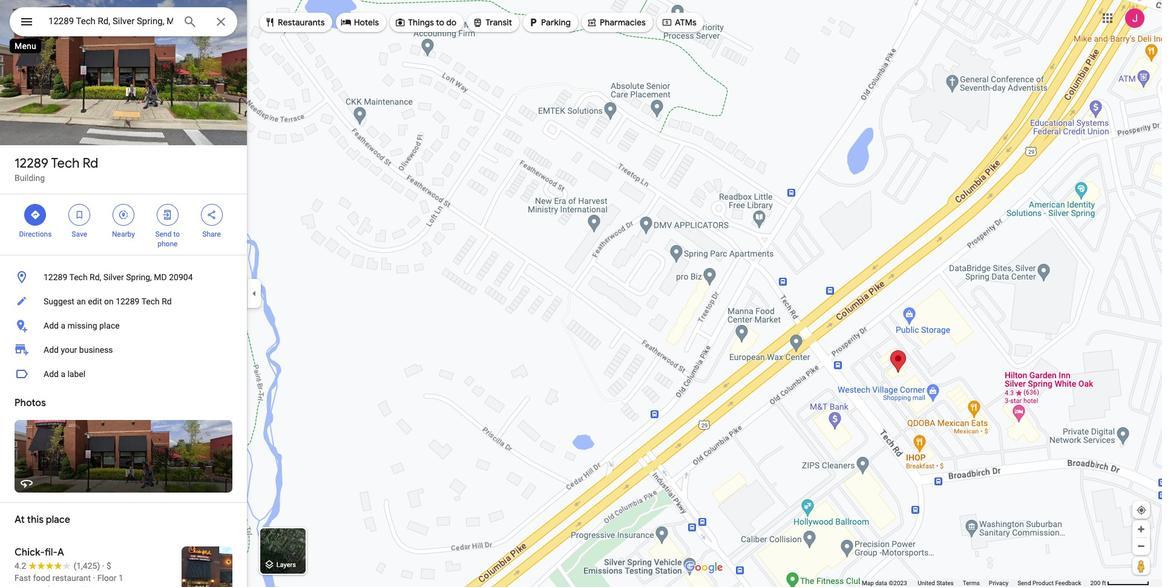 Task type: vqa. For each thing, say whether or not it's contained in the screenshot.
the data
yes



Task type: describe. For each thing, give the bounding box(es) containing it.
united states
[[918, 580, 954, 587]]

privacy button
[[989, 579, 1009, 587]]

show street view coverage image
[[1133, 557, 1150, 575]]

12289 Tech Rd, Silver Spring, MD 20904 field
[[10, 7, 237, 36]]

©2023
[[889, 580, 907, 587]]

to inside  things to do
[[436, 17, 444, 28]]

12289 tech rd main content
[[0, 0, 247, 587]]

 button
[[10, 7, 44, 39]]

map data ©2023
[[862, 580, 909, 587]]

this
[[27, 514, 44, 526]]

states
[[937, 580, 954, 587]]


[[162, 208, 173, 222]]


[[587, 16, 598, 29]]

0 horizontal spatial place
[[46, 514, 70, 526]]

ft
[[1102, 580, 1106, 587]]

4.2
[[15, 561, 26, 571]]

pharmacies
[[600, 17, 646, 28]]

add for add your business
[[44, 345, 59, 355]]

suggest an edit on 12289 tech rd
[[44, 297, 172, 306]]

directions
[[19, 230, 52, 239]]

add a label
[[44, 369, 85, 379]]

suggest an edit on 12289 tech rd button
[[0, 289, 247, 314]]

at this place
[[15, 514, 70, 526]]

label
[[67, 369, 85, 379]]

add a missing place
[[44, 321, 120, 331]]

hotels
[[354, 17, 379, 28]]

united states button
[[918, 579, 954, 587]]

missing
[[67, 321, 97, 331]]

2 vertical spatial 12289
[[116, 297, 140, 306]]

zoom in image
[[1137, 525, 1146, 534]]

add for add a missing place
[[44, 321, 59, 331]]

google account: james peterson  
(james.peterson1902@gmail.com) image
[[1126, 8, 1145, 28]]


[[528, 16, 539, 29]]

an
[[77, 297, 86, 306]]

at
[[15, 514, 25, 526]]

4.2 stars 1,425 reviews image
[[15, 560, 100, 572]]

add your business link
[[0, 338, 247, 362]]

send product feedback
[[1018, 580, 1082, 587]]


[[74, 208, 85, 222]]

restaurant
[[52, 573, 91, 583]]

silver
[[103, 272, 124, 282]]

add a missing place button
[[0, 314, 247, 338]]

terms
[[963, 580, 980, 587]]

12289 tech rd building
[[15, 155, 98, 183]]

rd inside the 12289 tech rd building
[[83, 155, 98, 172]]


[[19, 13, 34, 30]]

rd inside button
[[162, 297, 172, 306]]

data
[[876, 580, 888, 587]]

200 ft
[[1091, 580, 1106, 587]]

1
[[119, 573, 123, 583]]

business
[[79, 345, 113, 355]]

to inside send to phone
[[173, 230, 180, 239]]

your
[[61, 345, 77, 355]]

restaurants
[[278, 17, 325, 28]]

20904
[[169, 272, 193, 282]]

transit
[[486, 17, 512, 28]]

zoom out image
[[1137, 542, 1146, 551]]

add a label button
[[0, 362, 247, 386]]

phone
[[158, 240, 178, 248]]

price: inexpensive image
[[106, 561, 111, 571]]

edit
[[88, 297, 102, 306]]

add your business
[[44, 345, 113, 355]]

md
[[154, 272, 167, 282]]


[[662, 16, 673, 29]]

feedback
[[1056, 580, 1082, 587]]

parking
[[541, 17, 571, 28]]

send for send product feedback
[[1018, 580, 1031, 587]]

a for missing
[[61, 321, 65, 331]]



Task type: locate. For each thing, give the bounding box(es) containing it.
12289 for rd
[[15, 155, 49, 172]]

1 horizontal spatial to
[[436, 17, 444, 28]]

building
[[15, 173, 45, 183]]


[[118, 208, 129, 222]]

· $
[[102, 561, 111, 571]]

product
[[1033, 580, 1054, 587]]

add down suggest on the bottom left of page
[[44, 321, 59, 331]]

fast
[[15, 573, 31, 583]]

1 vertical spatial a
[[61, 369, 65, 379]]

 atms
[[662, 16, 697, 29]]

1 vertical spatial rd
[[162, 297, 172, 306]]

0 vertical spatial ·
[[102, 561, 104, 571]]

0 vertical spatial rd
[[83, 155, 98, 172]]

$
[[106, 561, 111, 571]]

fast food restaurant · floor 1
[[15, 573, 123, 583]]

 restaurants
[[265, 16, 325, 29]]

spring,
[[126, 272, 152, 282]]

0 vertical spatial tech
[[51, 155, 80, 172]]

12289 up building
[[15, 155, 49, 172]]

collapse side panel image
[[248, 287, 261, 300]]

1 horizontal spatial rd
[[162, 297, 172, 306]]

2 add from the top
[[44, 345, 59, 355]]

1 a from the top
[[61, 321, 65, 331]]

2 vertical spatial add
[[44, 369, 59, 379]]

tech down md
[[141, 297, 160, 306]]

0 vertical spatial add
[[44, 321, 59, 331]]

 things to do
[[395, 16, 457, 29]]

0 horizontal spatial ·
[[93, 573, 95, 583]]

footer
[[862, 579, 1091, 587]]

add for add a label
[[44, 369, 59, 379]]

footer inside "google maps" element
[[862, 579, 1091, 587]]

0 vertical spatial place
[[99, 321, 120, 331]]

a for label
[[61, 369, 65, 379]]

photos
[[15, 397, 46, 409]]

1 vertical spatial send
[[1018, 580, 1031, 587]]

do
[[446, 17, 457, 28]]

a left label
[[61, 369, 65, 379]]

suggest
[[44, 297, 74, 306]]

0 vertical spatial 12289
[[15, 155, 49, 172]]

1 vertical spatial to
[[173, 230, 180, 239]]

a
[[61, 321, 65, 331], [61, 369, 65, 379]]

1 horizontal spatial place
[[99, 321, 120, 331]]

nearby
[[112, 230, 135, 239]]

0 vertical spatial to
[[436, 17, 444, 28]]

tech up 
[[51, 155, 80, 172]]

a left missing at left
[[61, 321, 65, 331]]

tech inside the 12289 tech rd building
[[51, 155, 80, 172]]

0 horizontal spatial to
[[173, 230, 180, 239]]

floor
[[97, 573, 117, 583]]

send
[[155, 230, 172, 239], [1018, 580, 1031, 587]]

12289
[[15, 155, 49, 172], [44, 272, 67, 282], [116, 297, 140, 306]]

2 a from the top
[[61, 369, 65, 379]]

 pharmacies
[[587, 16, 646, 29]]

0 vertical spatial send
[[155, 230, 172, 239]]

actions for 12289 tech rd region
[[0, 194, 247, 255]]

send to phone
[[155, 230, 180, 248]]

12289 tech rd, silver spring, md 20904
[[44, 272, 193, 282]]

privacy
[[989, 580, 1009, 587]]

tech left rd,
[[69, 272, 88, 282]]


[[341, 16, 352, 29]]

· left the $
[[102, 561, 104, 571]]

1 vertical spatial 12289
[[44, 272, 67, 282]]

send product feedback button
[[1018, 579, 1082, 587]]

0 horizontal spatial send
[[155, 230, 172, 239]]

12289 up suggest on the bottom left of page
[[44, 272, 67, 282]]

 search field
[[10, 7, 237, 39]]

fil-
[[45, 547, 57, 559]]

· left floor
[[93, 573, 95, 583]]

rd,
[[90, 272, 101, 282]]

chick-
[[15, 547, 45, 559]]

share
[[202, 230, 221, 239]]

footer containing map data ©2023
[[862, 579, 1091, 587]]

tech inside "12289 tech rd, silver spring, md 20904" button
[[69, 272, 88, 282]]

12289 inside the 12289 tech rd building
[[15, 155, 49, 172]]

12289 tech rd, silver spring, md 20904 button
[[0, 265, 247, 289]]

add left your
[[44, 345, 59, 355]]

to up phone at the left top of the page
[[173, 230, 180, 239]]

terms button
[[963, 579, 980, 587]]

200 ft button
[[1091, 580, 1150, 587]]

1 vertical spatial ·
[[93, 573, 95, 583]]

tech
[[51, 155, 80, 172], [69, 272, 88, 282], [141, 297, 160, 306]]

 transit
[[472, 16, 512, 29]]

(1,425)
[[74, 561, 100, 571]]

save
[[72, 230, 87, 239]]

tech inside suggest an edit on 12289 tech rd button
[[141, 297, 160, 306]]

0 vertical spatial a
[[61, 321, 65, 331]]

place right this
[[46, 514, 70, 526]]

chick-fil-a
[[15, 547, 64, 559]]

12289 for rd,
[[44, 272, 67, 282]]

layers
[[277, 561, 296, 569]]


[[30, 208, 41, 222]]

tech for rd,
[[69, 272, 88, 282]]

3 add from the top
[[44, 369, 59, 379]]

show your location image
[[1136, 505, 1147, 516]]

12289 right on
[[116, 297, 140, 306]]

0 horizontal spatial rd
[[83, 155, 98, 172]]

map
[[862, 580, 874, 587]]

to
[[436, 17, 444, 28], [173, 230, 180, 239]]

none field inside 12289 tech rd, silver spring, md 20904 field
[[48, 14, 173, 28]]

1 vertical spatial add
[[44, 345, 59, 355]]

 hotels
[[341, 16, 379, 29]]

·
[[102, 561, 104, 571], [93, 573, 95, 583]]


[[395, 16, 406, 29]]

None field
[[48, 14, 173, 28]]

200
[[1091, 580, 1101, 587]]

place down on
[[99, 321, 120, 331]]

rd up 
[[83, 155, 98, 172]]

to left the do at the top left of page
[[436, 17, 444, 28]]

2 vertical spatial tech
[[141, 297, 160, 306]]

place
[[99, 321, 120, 331], [46, 514, 70, 526]]

send for send to phone
[[155, 230, 172, 239]]

on
[[104, 297, 114, 306]]

send up phone at the left top of the page
[[155, 230, 172, 239]]

a
[[57, 547, 64, 559]]

add
[[44, 321, 59, 331], [44, 345, 59, 355], [44, 369, 59, 379]]

1 add from the top
[[44, 321, 59, 331]]

united
[[918, 580, 935, 587]]

1 vertical spatial tech
[[69, 272, 88, 282]]

1 horizontal spatial send
[[1018, 580, 1031, 587]]

send inside button
[[1018, 580, 1031, 587]]

tech for rd
[[51, 155, 80, 172]]


[[472, 16, 483, 29]]

add left label
[[44, 369, 59, 379]]

send inside send to phone
[[155, 230, 172, 239]]

send left product
[[1018, 580, 1031, 587]]

1 vertical spatial place
[[46, 514, 70, 526]]


[[206, 208, 217, 222]]

google maps element
[[0, 0, 1162, 587]]

atms
[[675, 17, 697, 28]]

place inside button
[[99, 321, 120, 331]]

rd
[[83, 155, 98, 172], [162, 297, 172, 306]]

things
[[408, 17, 434, 28]]


[[265, 16, 275, 29]]

rd down md
[[162, 297, 172, 306]]

1 horizontal spatial ·
[[102, 561, 104, 571]]

 parking
[[528, 16, 571, 29]]

food
[[33, 573, 50, 583]]



